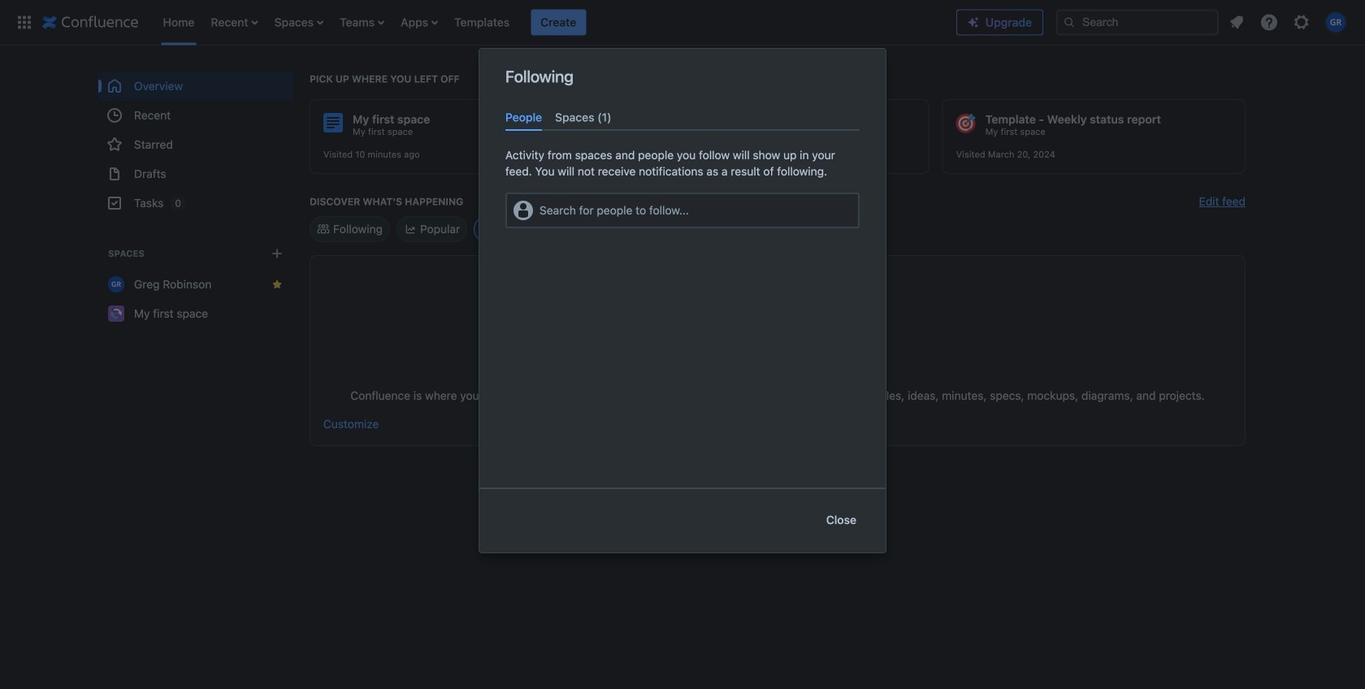 Task type: describe. For each thing, give the bounding box(es) containing it.
settings icon image
[[1292, 13, 1312, 32]]

Search field
[[1057, 9, 1219, 35]]

list item inside global element
[[531, 9, 586, 35]]



Task type: locate. For each thing, give the bounding box(es) containing it.
None text field
[[540, 203, 543, 219]]

group
[[98, 72, 293, 218]]

2 horizontal spatial list item
[[531, 9, 586, 35]]

:sunflower: image
[[640, 114, 660, 133]]

premium image
[[967, 16, 980, 29]]

create a space image
[[267, 244, 287, 263]]

unstar this space image
[[271, 278, 284, 291]]

None search field
[[1057, 9, 1219, 35]]

:dart: image
[[956, 114, 976, 133], [956, 114, 976, 133]]

tab list
[[499, 104, 867, 131]]

0 horizontal spatial list item
[[206, 0, 263, 45]]

:sunflower: image
[[640, 114, 660, 133]]

confluence image
[[42, 13, 139, 32], [42, 13, 139, 32]]

1 horizontal spatial list
[[1223, 8, 1356, 37]]

list
[[155, 0, 957, 45], [1223, 8, 1356, 37]]

dialog
[[480, 49, 886, 553]]

global element
[[10, 0, 957, 45]]

list item
[[206, 0, 263, 45], [335, 0, 389, 45], [531, 9, 586, 35]]

0 horizontal spatial list
[[155, 0, 957, 45]]

1 horizontal spatial list item
[[335, 0, 389, 45]]

banner
[[0, 0, 1366, 46]]

search image
[[1063, 16, 1076, 29]]



Task type: vqa. For each thing, say whether or not it's contained in the screenshot.
1st "and" from the right
no



